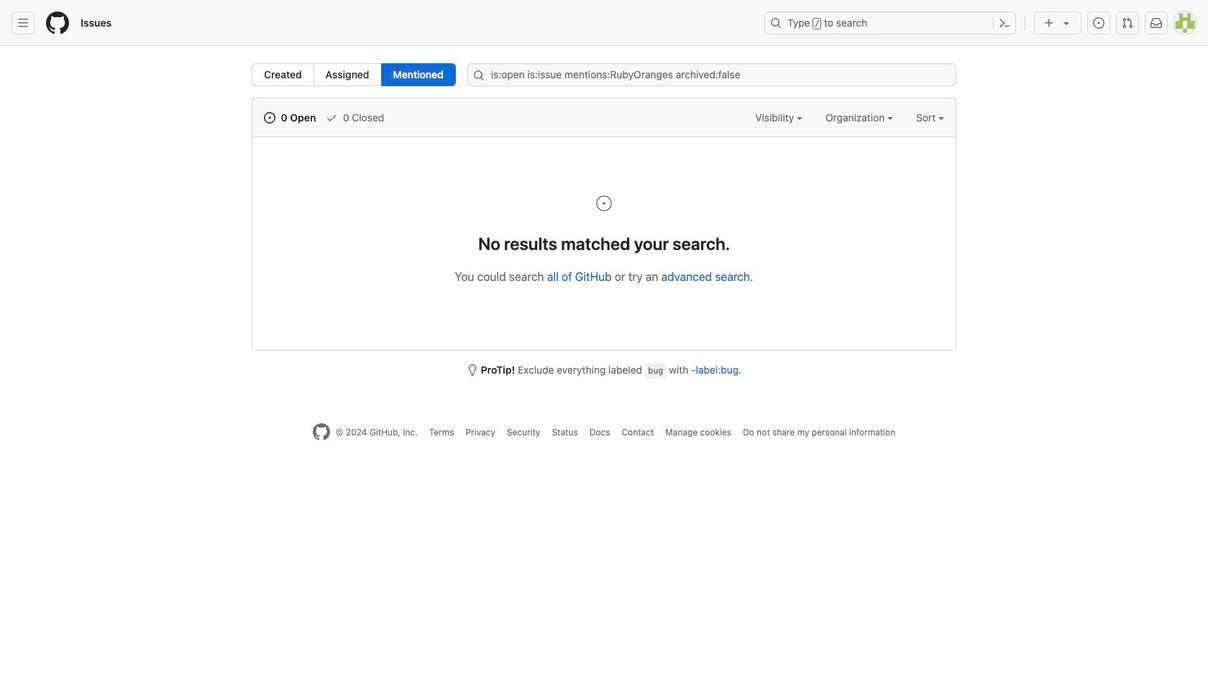 Task type: locate. For each thing, give the bounding box(es) containing it.
git pull request image
[[1122, 17, 1134, 29]]

issue opened image
[[596, 195, 613, 212]]

command palette image
[[999, 17, 1011, 29]]

triangle down image
[[1061, 17, 1072, 29]]

1 horizontal spatial issue opened image
[[1093, 17, 1105, 29]]

notifications image
[[1151, 17, 1162, 29]]

check image
[[326, 112, 337, 124]]

issue opened image left check icon
[[264, 112, 275, 124]]

1 vertical spatial issue opened image
[[264, 112, 275, 124]]

0 horizontal spatial issue opened image
[[264, 112, 275, 124]]

issue opened image left git pull request image
[[1093, 17, 1105, 29]]

issue opened image
[[1093, 17, 1105, 29], [264, 112, 275, 124]]

homepage image
[[313, 424, 330, 441]]

0 vertical spatial issue opened image
[[1093, 17, 1105, 29]]



Task type: vqa. For each thing, say whether or not it's contained in the screenshot.
triangle down image
yes



Task type: describe. For each thing, give the bounding box(es) containing it.
homepage image
[[46, 12, 69, 35]]

Search all issues text field
[[467, 63, 957, 86]]

issues element
[[252, 63, 456, 86]]

search image
[[473, 70, 485, 81]]

plus image
[[1044, 17, 1055, 29]]

light bulb image
[[467, 365, 478, 376]]

Issues search field
[[467, 63, 957, 86]]



